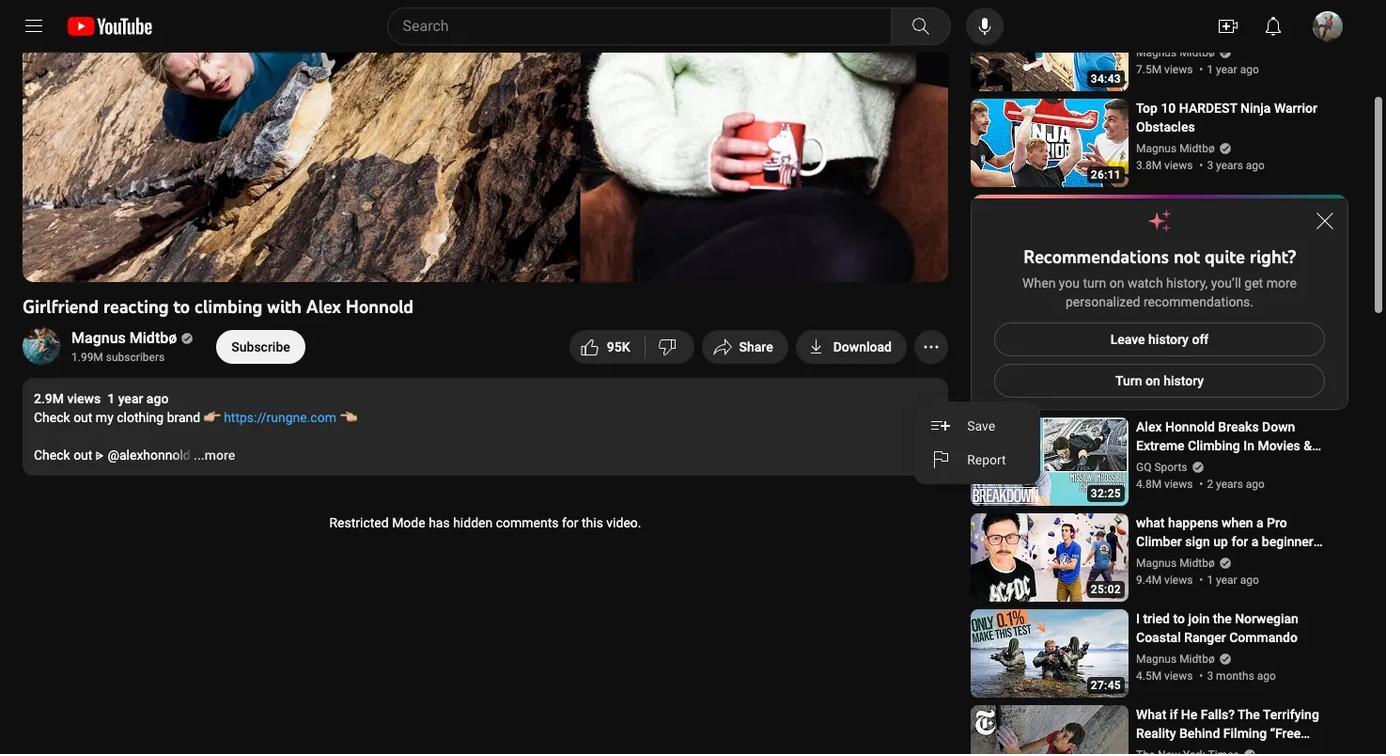 Task type: vqa. For each thing, say whether or not it's contained in the screenshot.


Task type: describe. For each thing, give the bounding box(es) containing it.
more
[[1267, 275, 1297, 291]]

views for 7.5m views
[[1165, 63, 1193, 76]]

magnus for what happens when a pro climber sign up for a beginner course
[[1137, 557, 1177, 570]]

9
[[607, 339, 615, 355]]

girlfriend reacting to climbing with alex honnold
[[23, 295, 414, 318]]

...more
[[194, 448, 235, 463]]

year for climbing
[[1217, 63, 1238, 76]]

1 vertical spatial 1
[[107, 391, 115, 406]]

terrifying
[[1264, 707, 1320, 722]]

i tried to join the norwegian coastal ranger commando by magnus midtbø 4,575,651 views 3 months ago 27 minutes element
[[1137, 609, 1327, 647]]

views for 4.8m views
[[1165, 478, 1193, 491]]

Download text field
[[834, 339, 892, 355]]

midtbø for i
[[1180, 653, 1215, 666]]

course
[[1137, 553, 1177, 568]]

girlfriend
[[23, 295, 99, 318]]

this
[[582, 515, 603, 530]]

alex honnold breaks down extreme climbing in movies & tv | gq sports
[[1137, 419, 1313, 472]]

the
[[1214, 611, 1232, 626]]

i
[[1137, 611, 1140, 626]]

1 for climbing
[[1208, 63, 1214, 76]]

4.8m views
[[1137, 478, 1193, 491]]

1 vertical spatial year
[[118, 391, 143, 406]]

not
[[1174, 245, 1201, 268]]

**insane
[[1137, 24, 1188, 39]]

27:45 link
[[971, 609, 1129, 700]]

down
[[1263, 419, 1296, 434]]

34:43 link
[[971, 3, 1129, 93]]

top 10 hardest ninja warrior obstacles
[[1137, 101, 1318, 134]]

pro
[[1267, 515, 1288, 530]]

movies
[[1258, 438, 1301, 453]]

1.99 million subscribers element
[[71, 349, 190, 366]]

alex inside climbing with alex honnold **insane experience**
[[1219, 5, 1245, 20]]

check out my clothing brand 👉🏼 https://rungne.com
[[34, 410, 337, 425]]

youtube video player element
[[23, 0, 949, 282]]

reality
[[1137, 726, 1177, 741]]

has
[[429, 515, 450, 530]]

https://rungne.com link
[[224, 410, 337, 425]]

k
[[622, 339, 630, 355]]

docs
[[1198, 745, 1228, 754]]

midtbø for top
[[1180, 142, 1215, 155]]

alex inside alex honnold breaks down extreme climbing in movies & tv | gq sports
[[1137, 419, 1163, 434]]

32:25 link
[[971, 417, 1129, 508]]

midtbø up subscribers
[[130, 329, 177, 347]]

filming
[[1224, 726, 1268, 741]]

video.
[[607, 515, 642, 530]]

👈🏼 check out ⌲ @alexhonnold
[[34, 410, 357, 463]]

top
[[1137, 101, 1158, 116]]

when
[[1222, 515, 1254, 530]]

https://rungne.com
[[224, 410, 337, 425]]

&
[[1304, 438, 1313, 453]]

climbing with alex honnold   **insane experience** by magnus midtbø 7,532,781 views 1 year ago 34 minutes element
[[1137, 3, 1327, 40]]

1 out from the top
[[73, 410, 93, 425]]

1 check from the top
[[34, 410, 70, 425]]

share button
[[702, 330, 789, 364]]

breaks
[[1219, 419, 1260, 434]]

save option
[[915, 409, 1040, 443]]

midtbø for climbing
[[1180, 46, 1215, 59]]

hidden
[[453, 515, 493, 530]]

report option
[[915, 443, 1040, 477]]

0 vertical spatial a
[[1257, 515, 1264, 530]]

what if he falls? the terrifying reality behind filming "free solo" | op-docs by the new york times 17,297,908 views 5 years ago 10 minutes, 12 seconds element
[[1137, 705, 1327, 754]]

when
[[1023, 275, 1056, 291]]

25:02
[[1091, 583, 1122, 596]]

Leave history off text field
[[1111, 332, 1209, 347]]

2.9m views
[[34, 391, 101, 406]]

32 minutes, 25 seconds element
[[1091, 487, 1122, 500]]

my
[[96, 410, 114, 425]]

happens
[[1169, 515, 1219, 530]]

ninja
[[1241, 101, 1272, 116]]

warrior
[[1275, 101, 1318, 116]]

behind
[[1180, 726, 1221, 741]]

4.5m views
[[1137, 669, 1193, 683]]

the
[[1238, 707, 1261, 722]]

turn on history
[[1116, 373, 1204, 388]]

mode
[[392, 515, 426, 530]]

coastal
[[1137, 630, 1182, 645]]

in
[[1244, 438, 1255, 453]]

0 horizontal spatial with
[[268, 295, 302, 318]]

| inside alex honnold breaks down extreme climbing in movies & tv | gq sports
[[1157, 457, 1160, 472]]

history,
[[1167, 275, 1209, 291]]

check inside 👈🏼 check out ⌲ @alexhonnold
[[34, 448, 70, 463]]

climbing inside climbing with alex honnold **insane experience**
[[1137, 5, 1187, 20]]

join
[[1189, 611, 1210, 626]]

leave history off
[[1111, 332, 1209, 347]]

25 minutes, 2 seconds element
[[1091, 583, 1122, 596]]

magnus midtbø for i
[[1137, 653, 1215, 666]]

1 vertical spatial 1 year ago
[[107, 391, 169, 406]]

subscribe button
[[217, 330, 305, 364]]

9.4m
[[1137, 574, 1162, 587]]

@alexhonnold
[[108, 448, 191, 463]]

27 minutes, 45 seconds element
[[1091, 679, 1122, 692]]

recommendations.
[[1144, 294, 1254, 309]]

magnus midtbø link
[[71, 328, 179, 349]]

Search text field
[[403, 14, 887, 39]]

tried
[[1144, 611, 1171, 626]]

gq sports
[[1137, 461, 1188, 474]]

2
[[1208, 478, 1214, 491]]

recommendations not quite right? when you turn on watch history, you'll get more personalized recommendations.
[[1023, 245, 1301, 309]]

watch
[[1128, 275, 1164, 291]]

2.9m
[[34, 391, 64, 406]]

ago for **insane
[[1241, 63, 1260, 76]]

reacting
[[103, 295, 169, 318]]

months
[[1217, 669, 1255, 683]]

out inside 👈🏼 check out ⌲ @alexhonnold
[[73, 448, 93, 463]]

norwegian
[[1236, 611, 1299, 626]]

i tried to join the norwegian coastal ranger commando
[[1137, 611, 1299, 645]]

what
[[1137, 515, 1165, 530]]

7.5m
[[1137, 63, 1162, 76]]

magnus for top 10 hardest ninja warrior obstacles
[[1137, 142, 1177, 155]]

honnold inside alex honnold breaks down extreme climbing in movies & tv | gq sports
[[1166, 419, 1216, 434]]

obstacles
[[1137, 119, 1196, 134]]

sports inside alex honnold breaks down extreme climbing in movies & tv | gq sports
[[1185, 457, 1223, 472]]

👈🏼
[[340, 410, 357, 425]]

3 for obstacles
[[1208, 159, 1214, 172]]

sign
[[1186, 534, 1211, 549]]

3 for norwegian
[[1208, 669, 1214, 683]]

views for 3.8m views
[[1165, 159, 1193, 172]]



Task type: locate. For each thing, give the bounding box(es) containing it.
top 10 hardest ninja warrior obstacles by magnus midtbø 3,884,632 views 3 years ago 26 minutes element
[[1137, 99, 1327, 136]]

1 vertical spatial climbing
[[195, 295, 263, 318]]

op-
[[1177, 745, 1198, 754]]

0 vertical spatial for
[[562, 515, 579, 530]]

1 vertical spatial a
[[1252, 534, 1259, 549]]

year
[[1217, 63, 1238, 76], [118, 391, 143, 406], [1217, 574, 1238, 587]]

with up experience**
[[1191, 5, 1215, 20]]

34 minutes, 43 seconds element
[[1091, 72, 1122, 86]]

up
[[1214, 534, 1229, 549]]

magnus up the '7.5m'
[[1137, 46, 1177, 59]]

subscribe
[[232, 339, 290, 355]]

views right 9.4m on the bottom right
[[1165, 574, 1193, 587]]

0 vertical spatial years
[[1217, 159, 1244, 172]]

climbing up subscribe button
[[195, 295, 263, 318]]

3 months ago
[[1208, 669, 1277, 683]]

midtbø up 3.8m views
[[1180, 142, 1215, 155]]

for down when
[[1232, 534, 1249, 549]]

1 vertical spatial |
[[1171, 745, 1174, 754]]

2 out from the top
[[73, 448, 93, 463]]

year for what
[[1217, 574, 1238, 587]]

report
[[967, 452, 1007, 467]]

2 horizontal spatial alex
[[1219, 5, 1245, 20]]

views for 9.4m views
[[1165, 574, 1193, 587]]

1 vertical spatial honnold
[[346, 295, 414, 318]]

26 minutes, 11 seconds element
[[1091, 168, 1122, 181]]

what happens when a pro climber sign up for a beginner course by magnus midtbø 9,479,844 views 1 year ago 25 minutes element
[[1137, 513, 1327, 568]]

ago down in
[[1247, 478, 1265, 491]]

to right reacting
[[174, 295, 190, 318]]

experience**
[[1191, 24, 1267, 39]]

1 vertical spatial with
[[268, 295, 302, 318]]

27:45
[[1091, 679, 1122, 692]]

2 vertical spatial year
[[1217, 574, 1238, 587]]

1 year ago down experience**
[[1208, 63, 1260, 76]]

solo"
[[1137, 745, 1168, 754]]

with inside climbing with alex honnold **insane experience**
[[1191, 5, 1215, 20]]

2 3 from the top
[[1208, 669, 1214, 683]]

2 horizontal spatial honnold
[[1248, 5, 1298, 20]]

1 up my at left bottom
[[107, 391, 115, 406]]

0 horizontal spatial |
[[1157, 457, 1160, 472]]

1 vertical spatial years
[[1217, 478, 1244, 491]]

0 vertical spatial history
[[1149, 332, 1189, 347]]

check
[[34, 410, 70, 425], [34, 448, 70, 463]]

commando
[[1230, 630, 1298, 645]]

views down gq sports
[[1165, 478, 1193, 491]]

subscribers
[[106, 351, 165, 364]]

1 year ago for what
[[1208, 574, 1260, 587]]

years for obstacles
[[1217, 159, 1244, 172]]

ago
[[1241, 63, 1260, 76], [1247, 159, 1265, 172], [147, 391, 169, 406], [1247, 478, 1265, 491], [1241, 574, 1260, 587], [1258, 669, 1277, 683]]

1 year ago for climbing
[[1208, 63, 1260, 76]]

list box containing save
[[915, 402, 1040, 484]]

| right 'tv'
[[1157, 457, 1160, 472]]

download button
[[796, 330, 907, 364]]

9.4m views
[[1137, 574, 1193, 587]]

0 vertical spatial honnold
[[1248, 5, 1298, 20]]

sports up 4.8m views
[[1155, 461, 1188, 474]]

gq inside alex honnold breaks down extreme climbing in movies & tv | gq sports
[[1163, 457, 1181, 472]]

0 vertical spatial 1
[[1208, 63, 1214, 76]]

hardest
[[1180, 101, 1238, 116]]

year down what happens when a pro climber sign up for a beginner course
[[1217, 574, 1238, 587]]

out left ⌲
[[73, 448, 93, 463]]

check down 2.9m
[[34, 410, 70, 425]]

a
[[1257, 515, 1264, 530], [1252, 534, 1259, 549]]

magnus midtbø up 3.8m views
[[1137, 142, 1215, 155]]

1 year ago down what happens when a pro climber sign up for a beginner course
[[1208, 574, 1260, 587]]

climber
[[1137, 534, 1183, 549]]

a down when
[[1252, 534, 1259, 549]]

1 vertical spatial check
[[34, 448, 70, 463]]

magnus midtbø up 9.4m views
[[1137, 557, 1215, 570]]

climbing up **insane
[[1137, 5, 1187, 20]]

right?
[[1250, 245, 1297, 268]]

views right the '7.5m'
[[1165, 63, 1193, 76]]

1 horizontal spatial gq
[[1163, 457, 1181, 472]]

avatar image image
[[1313, 11, 1344, 41]]

magnus midtbø up the 7.5m views
[[1137, 46, 1215, 59]]

0 horizontal spatial alex
[[306, 295, 341, 318]]

what
[[1137, 707, 1167, 722]]

ago for warrior
[[1247, 159, 1265, 172]]

with up subscribe button
[[268, 295, 302, 318]]

Turn on history text field
[[1116, 373, 1204, 388]]

you'll
[[1212, 275, 1242, 291]]

views for 2.9m views
[[67, 391, 101, 406]]

on inside the recommendations not quite right? when you turn on watch history, you'll get more personalized recommendations.
[[1110, 275, 1125, 291]]

magnus up 4.5m
[[1137, 653, 1177, 666]]

honnold inside climbing with alex honnold **insane experience**
[[1248, 5, 1298, 20]]

1 up join
[[1208, 574, 1214, 587]]

👉🏼
[[204, 410, 221, 425]]

ago up ninja
[[1241, 63, 1260, 76]]

for left this
[[562, 515, 579, 530]]

0 vertical spatial on
[[1110, 275, 1125, 291]]

turn on history button
[[995, 364, 1326, 398]]

1 vertical spatial for
[[1232, 534, 1249, 549]]

to for climbing
[[174, 295, 190, 318]]

3.8m views
[[1137, 159, 1193, 172]]

magnus up 1.99m
[[71, 329, 126, 347]]

26:11 link
[[971, 99, 1129, 189]]

history down off
[[1164, 373, 1204, 388]]

0 vertical spatial |
[[1157, 457, 1160, 472]]

magnus midtbø up 4.5m views
[[1137, 653, 1215, 666]]

midtbø down ranger
[[1180, 653, 1215, 666]]

1 years from the top
[[1217, 159, 1244, 172]]

1 horizontal spatial climbing
[[1137, 5, 1187, 20]]

| left op-
[[1171, 745, 1174, 754]]

3 years ago
[[1208, 159, 1265, 172]]

1 year ago up clothing
[[107, 391, 169, 406]]

2 years ago
[[1208, 478, 1265, 491]]

1 horizontal spatial honnold
[[1166, 419, 1216, 434]]

gq up 4.8m views
[[1163, 457, 1181, 472]]

0 horizontal spatial on
[[1110, 275, 1125, 291]]

out
[[73, 410, 93, 425], [73, 448, 93, 463]]

list box
[[915, 402, 1040, 484]]

ago for extreme
[[1247, 478, 1265, 491]]

beginner
[[1263, 534, 1314, 549]]

ago right months
[[1258, 669, 1277, 683]]

brand
[[167, 410, 200, 425]]

10
[[1162, 101, 1177, 116]]

| inside "what if he falls? the terrifying reality behind filming "free solo" | op-docs"
[[1171, 745, 1174, 754]]

on
[[1110, 275, 1125, 291], [1146, 373, 1161, 388]]

1 vertical spatial to
[[1174, 611, 1186, 626]]

1 vertical spatial on
[[1146, 373, 1161, 388]]

0 horizontal spatial gq
[[1137, 461, 1152, 474]]

4.8m
[[1137, 478, 1162, 491]]

years
[[1217, 159, 1244, 172], [1217, 478, 1244, 491]]

for inside what happens when a pro climber sign up for a beginner course
[[1232, 534, 1249, 549]]

history left off
[[1149, 332, 1189, 347]]

to for join
[[1174, 611, 1186, 626]]

quite
[[1205, 245, 1246, 268]]

0 horizontal spatial climbing
[[195, 295, 263, 318]]

0 vertical spatial year
[[1217, 63, 1238, 76]]

tv
[[1137, 457, 1153, 472]]

0 vertical spatial 3
[[1208, 159, 1214, 172]]

magnus midtbø
[[1137, 46, 1215, 59], [1137, 142, 1215, 155], [71, 329, 177, 347], [1137, 557, 1215, 570], [1137, 653, 1215, 666]]

ago down top 10 hardest ninja warrior obstacles by magnus midtbø 3,884,632 views 3 years ago 26 minutes element
[[1247, 159, 1265, 172]]

1 for what
[[1208, 574, 1214, 587]]

on right turn
[[1146, 373, 1161, 388]]

2 check from the top
[[34, 448, 70, 463]]

ago up clothing
[[147, 391, 169, 406]]

0 vertical spatial check
[[34, 410, 70, 425]]

years down top 10 hardest ninja warrior obstacles by magnus midtbø 3,884,632 views 3 years ago 26 minutes element
[[1217, 159, 1244, 172]]

2 years from the top
[[1217, 478, 1244, 491]]

1 vertical spatial history
[[1164, 373, 1204, 388]]

1 horizontal spatial for
[[1232, 534, 1249, 549]]

1 vertical spatial 3
[[1208, 669, 1214, 683]]

a left pro
[[1257, 515, 1264, 530]]

1 horizontal spatial on
[[1146, 373, 1161, 388]]

0 vertical spatial with
[[1191, 5, 1215, 20]]

magnus midtbø for climbing
[[1137, 46, 1215, 59]]

None search field
[[353, 8, 955, 45]]

to
[[174, 295, 190, 318], [1174, 611, 1186, 626]]

ago for the
[[1258, 669, 1277, 683]]

turn
[[1116, 373, 1143, 388]]

1 vertical spatial alex
[[306, 295, 341, 318]]

magnus for climbing with alex honnold **insane experience**
[[1137, 46, 1177, 59]]

ago up norwegian at the bottom of the page
[[1241, 574, 1260, 587]]

1 vertical spatial out
[[73, 448, 93, 463]]

3 right 3.8m views
[[1208, 159, 1214, 172]]

views for 4.5m views
[[1165, 669, 1193, 683]]

views right 4.5m
[[1165, 669, 1193, 683]]

alex
[[1219, 5, 1245, 20], [306, 295, 341, 318], [1137, 419, 1163, 434]]

what if he falls? the terrifying reality behind filming "free solo" | op-docs link
[[1137, 705, 1327, 754]]

out left my at left bottom
[[73, 410, 93, 425]]

"free
[[1271, 726, 1302, 741]]

alex honnold breaks down extreme climbing in movies & tv | gq sports by gq sports 4,899,459 views 2 years ago 32 minutes element
[[1137, 417, 1327, 472]]

1 horizontal spatial to
[[1174, 611, 1186, 626]]

ranger
[[1185, 630, 1227, 645]]

|
[[1157, 457, 1160, 472], [1171, 745, 1174, 754]]

off
[[1193, 332, 1209, 347]]

gq up "4.8m"
[[1137, 461, 1152, 474]]

1 horizontal spatial |
[[1171, 745, 1174, 754]]

save
[[967, 418, 996, 434]]

if
[[1170, 707, 1178, 722]]

magnus for i tried to join the norwegian coastal ranger commando
[[1137, 653, 1177, 666]]

years for climbing
[[1217, 478, 1244, 491]]

recommendations
[[1024, 245, 1170, 268]]

1.99m subscribers
[[71, 351, 165, 364]]

views right the 3.8m
[[1165, 159, 1193, 172]]

leave history off button
[[995, 322, 1326, 356]]

1 year ago
[[1208, 63, 1260, 76], [107, 391, 169, 406], [1208, 574, 1260, 587]]

3 left months
[[1208, 669, 1214, 683]]

year down experience**
[[1217, 63, 1238, 76]]

Subscribe text field
[[232, 339, 290, 355]]

midtbø
[[1180, 46, 1215, 59], [1180, 142, 1215, 155], [130, 329, 177, 347], [1180, 557, 1215, 570], [1180, 653, 1215, 666]]

midtbø down 'sign'
[[1180, 557, 1215, 570]]

check left ⌲
[[34, 448, 70, 463]]

get
[[1245, 275, 1264, 291]]

2 vertical spatial alex
[[1137, 419, 1163, 434]]

0 vertical spatial to
[[174, 295, 190, 318]]

for
[[562, 515, 579, 530], [1232, 534, 1249, 549]]

sports up 2
[[1185, 457, 1223, 472]]

1 horizontal spatial with
[[1191, 5, 1215, 20]]

honnold
[[1248, 5, 1298, 20], [346, 295, 414, 318], [1166, 419, 1216, 434]]

ago for pro
[[1241, 574, 1260, 587]]

magnus up 9.4m on the bottom right
[[1137, 557, 1177, 570]]

0 vertical spatial 1 year ago
[[1208, 63, 1260, 76]]

on right turn on the top of the page
[[1110, 275, 1125, 291]]

2 vertical spatial 1
[[1208, 574, 1214, 587]]

midtbø for what
[[1180, 557, 1215, 570]]

4.5m
[[1137, 669, 1162, 683]]

years right 2
[[1217, 478, 1244, 491]]

0 vertical spatial alex
[[1219, 5, 1245, 20]]

on inside button
[[1146, 373, 1161, 388]]

climbing
[[1137, 5, 1187, 20], [195, 295, 263, 318]]

0 horizontal spatial honnold
[[346, 295, 414, 318]]

0 vertical spatial out
[[73, 410, 93, 425]]

extreme
[[1137, 438, 1185, 453]]

magnus midtbø up '1.99m subscribers'
[[71, 329, 177, 347]]

Share text field
[[740, 339, 773, 355]]

1 horizontal spatial alex
[[1137, 419, 1163, 434]]

to left join
[[1174, 611, 1186, 626]]

0 horizontal spatial to
[[174, 295, 190, 318]]

9 5 k
[[607, 339, 630, 355]]

magnus midtbø for top
[[1137, 142, 1215, 155]]

1 3 from the top
[[1208, 159, 1214, 172]]

0 vertical spatial climbing
[[1137, 5, 1187, 20]]

3
[[1208, 159, 1214, 172], [1208, 669, 1214, 683]]

to inside i tried to join the norwegian coastal ranger commando
[[1174, 611, 1186, 626]]

midtbø down climbing with alex honnold **insane experience**
[[1180, 46, 1215, 59]]

2 vertical spatial honnold
[[1166, 419, 1216, 434]]

26:11
[[1091, 168, 1122, 181]]

year up clothing
[[118, 391, 143, 406]]

1 up hardest
[[1208, 63, 1214, 76]]

views up my at left bottom
[[67, 391, 101, 406]]

2 vertical spatial 1 year ago
[[1208, 574, 1260, 587]]

share
[[740, 339, 773, 355]]

0 horizontal spatial for
[[562, 515, 579, 530]]

magnus up the 3.8m
[[1137, 142, 1177, 155]]

magnus midtbø for what
[[1137, 557, 1215, 570]]



